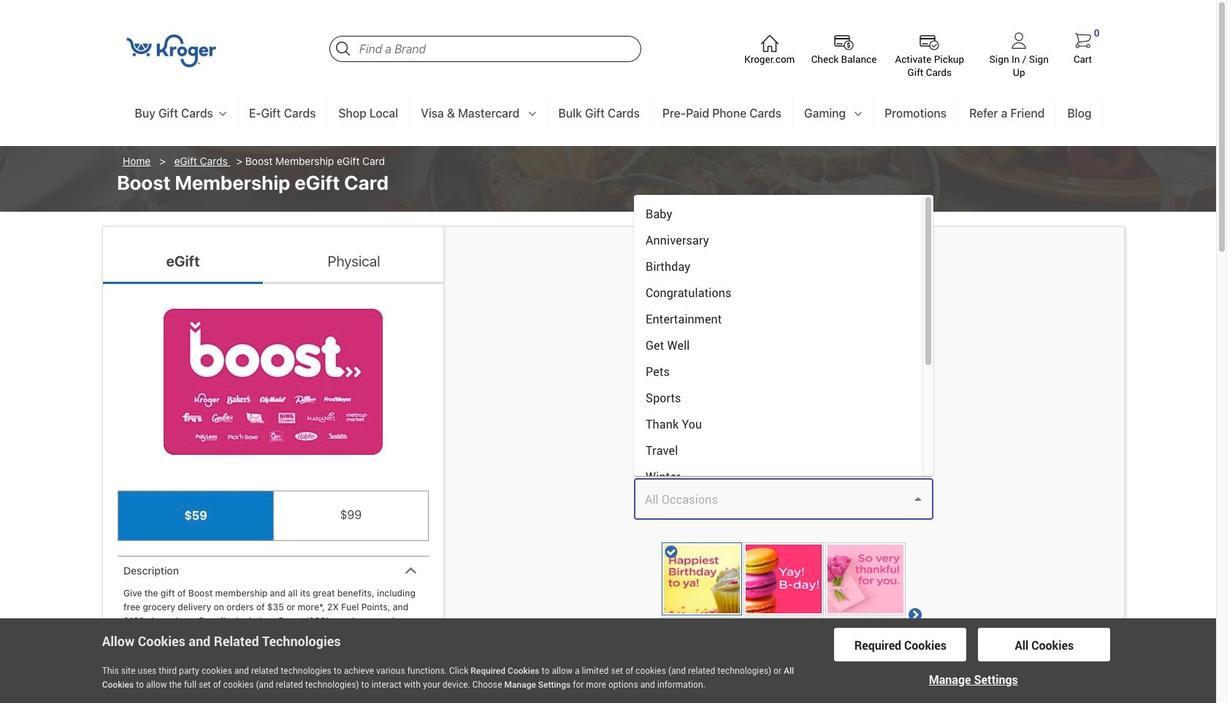 Task type: describe. For each thing, give the bounding box(es) containing it.
11 option from the top
[[634, 464, 923, 490]]

wow, thanks a lot image
[[662, 617, 742, 690]]

4 option from the top
[[634, 280, 923, 306]]

Search search field
[[330, 36, 642, 62]]

All Occasions text field
[[641, 486, 905, 513]]

9 option from the top
[[634, 411, 923, 438]]

10 option from the top
[[634, 438, 923, 464]]

happiest birthday image
[[662, 543, 742, 616]]

5 option from the top
[[634, 306, 923, 333]]



Task type: locate. For each thing, give the bounding box(es) containing it.
2 option from the top
[[634, 227, 923, 254]]

7 option from the top
[[634, 359, 923, 385]]

1 option from the top
[[634, 201, 923, 227]]

boost membership egift card image
[[164, 309, 383, 455]]

option group
[[118, 491, 429, 542]]

Search our gift cards search field
[[330, 36, 642, 62]]

6 option from the top
[[634, 333, 923, 359]]

8 option from the top
[[634, 385, 923, 411]]

so very thankful image
[[826, 543, 906, 616]]

3 option from the top
[[634, 254, 923, 280]]

use your vacay days image
[[826, 617, 906, 690]]

you're going places image
[[744, 617, 824, 690]]

option
[[634, 201, 923, 227], [634, 227, 923, 254], [634, 254, 923, 280], [634, 280, 923, 306], [634, 306, 923, 333], [634, 333, 923, 359], [634, 359, 923, 385], [634, 385, 923, 411], [634, 411, 923, 438], [634, 438, 923, 464], [634, 464, 923, 490]]

list box
[[634, 195, 934, 490]]

kroger company image
[[124, 32, 219, 69]]

yay bday image
[[744, 543, 824, 616]]

utility navigation element
[[102, 0, 1125, 98]]

tab list
[[634, 311, 934, 348]]

None field
[[634, 479, 934, 520]]



